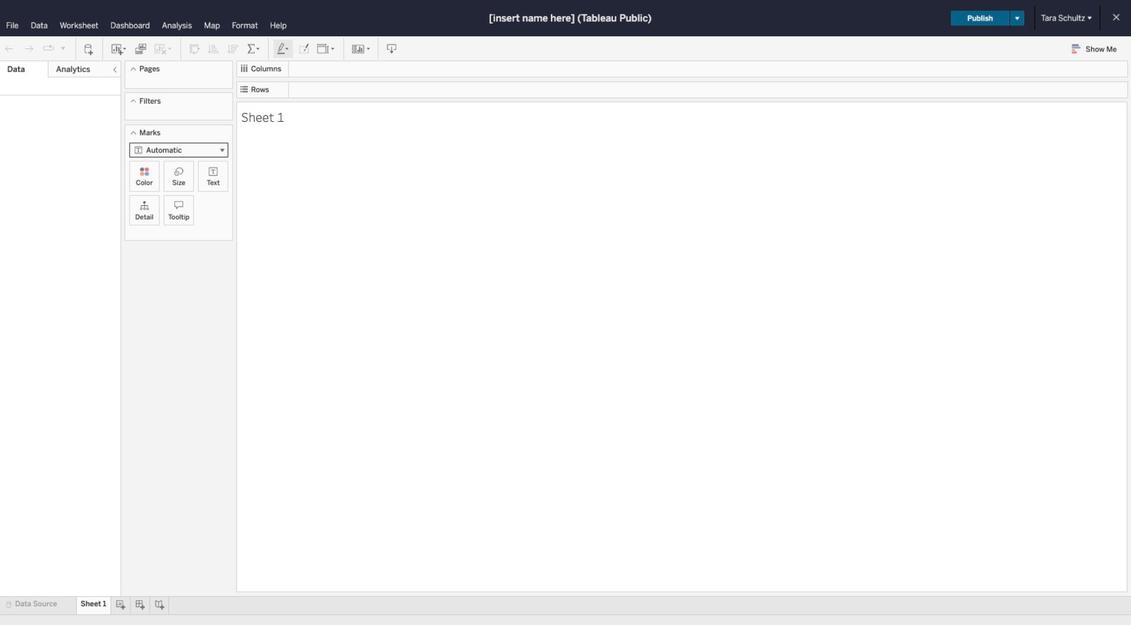 Task type: describe. For each thing, give the bounding box(es) containing it.
replay animation image
[[42, 43, 55, 55]]

highlight image
[[276, 43, 290, 55]]

replay animation image
[[59, 44, 67, 52]]

totals image
[[246, 43, 261, 55]]

swap rows and columns image
[[188, 43, 200, 55]]

new data source image
[[83, 43, 95, 55]]

undo image
[[4, 43, 16, 55]]

new worksheet image
[[110, 43, 127, 55]]



Task type: vqa. For each thing, say whether or not it's contained in the screenshot.
Totals icon
yes



Task type: locate. For each thing, give the bounding box(es) containing it.
sort descending image
[[227, 43, 239, 55]]

fit image
[[317, 43, 336, 55]]

clear sheet image
[[154, 43, 173, 55]]

collapse image
[[111, 66, 118, 73]]

redo image
[[23, 43, 35, 55]]

show/hide cards image
[[351, 43, 371, 55]]

duplicate image
[[134, 43, 147, 55]]

download image
[[386, 43, 398, 55]]

format workbook image
[[297, 43, 309, 55]]

sort ascending image
[[208, 43, 220, 55]]



